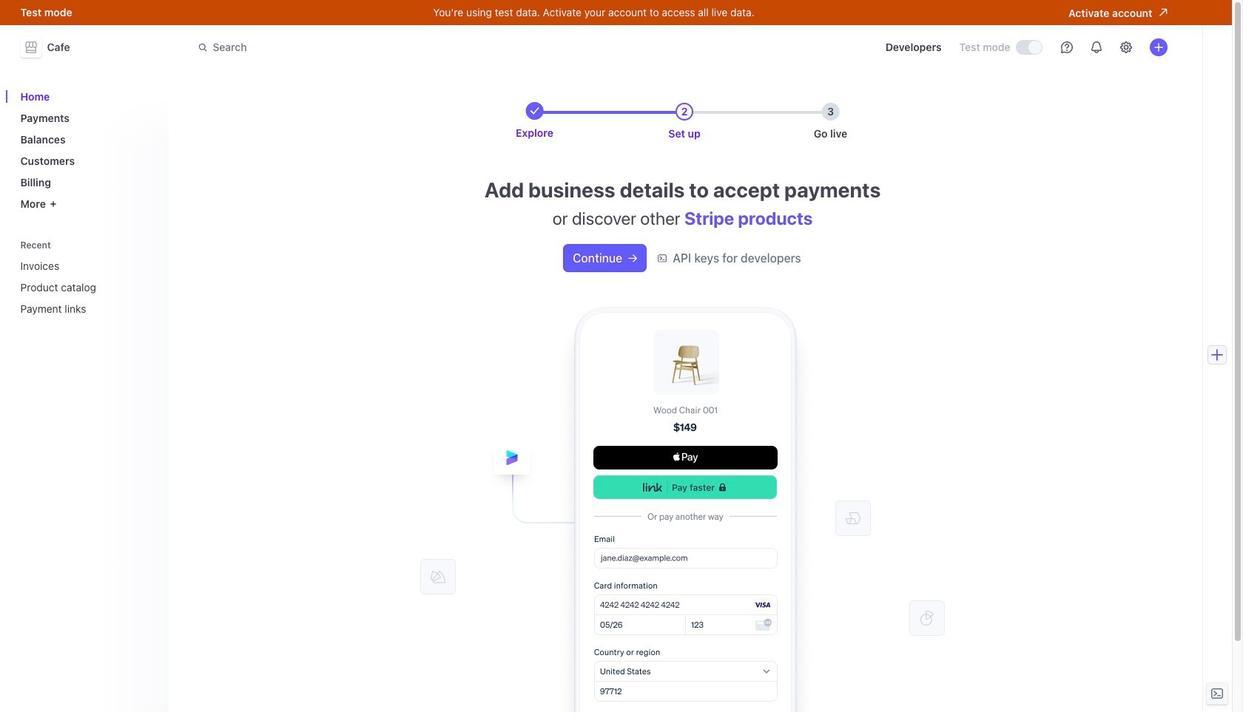 Task type: vqa. For each thing, say whether or not it's contained in the screenshot.
Products to the right
no



Task type: describe. For each thing, give the bounding box(es) containing it.
settings image
[[1120, 41, 1132, 53]]

notifications image
[[1091, 41, 1102, 53]]

clear history image
[[145, 241, 154, 250]]

Test mode checkbox
[[1017, 41, 1042, 54]]

Search text field
[[189, 34, 607, 61]]

core navigation links element
[[14, 84, 159, 216]]



Task type: locate. For each thing, give the bounding box(es) containing it.
svg image
[[628, 254, 637, 263]]

2 recent element from the top
[[14, 254, 159, 321]]

recent element
[[14, 235, 159, 321], [14, 254, 159, 321]]

None search field
[[189, 34, 607, 61]]

1 recent element from the top
[[14, 235, 159, 321]]

help image
[[1061, 41, 1073, 53]]



